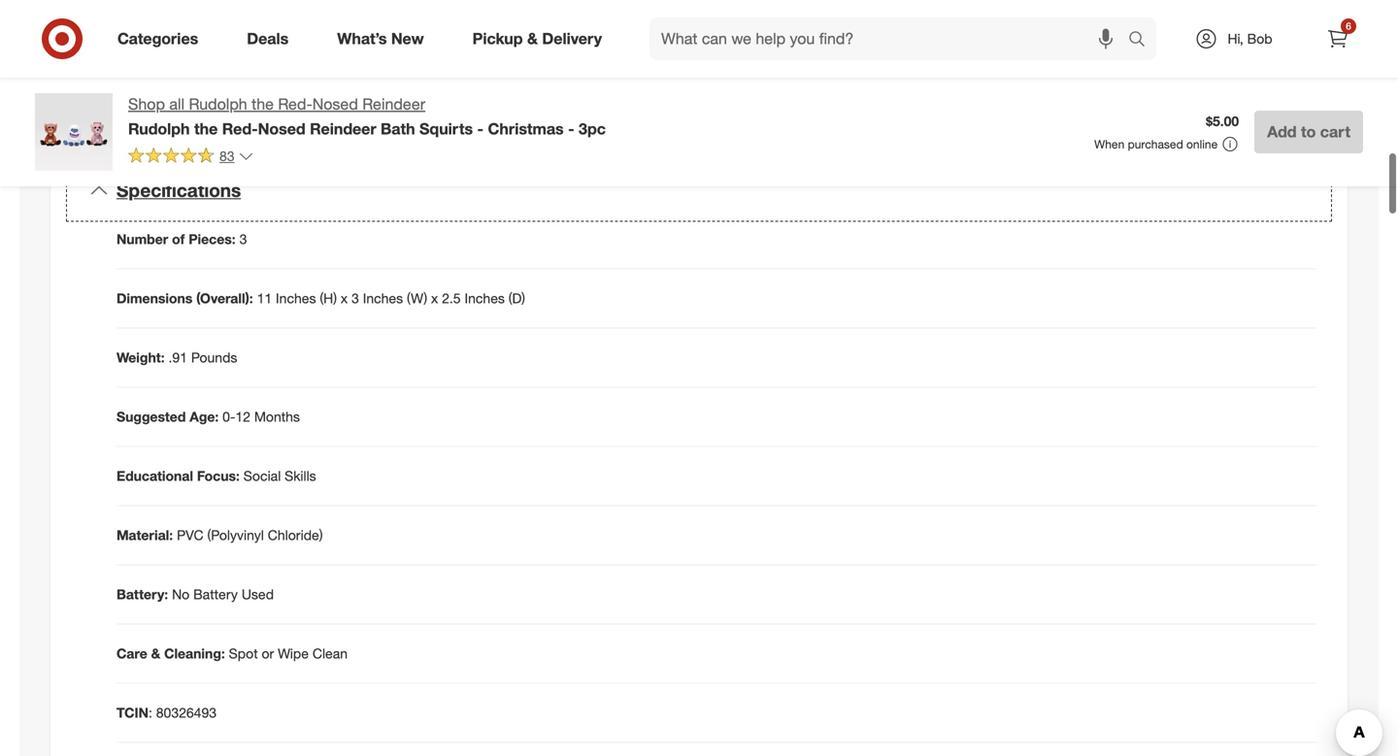 Task type: vqa. For each thing, say whether or not it's contained in the screenshot.
(H)
yes



Task type: describe. For each thing, give the bounding box(es) containing it.
2 vertical spatial rudolph
[[128, 119, 190, 138]]

the chunky size makes them appropriate for all ages.
[[136, 98, 460, 115]]

shop
[[128, 95, 165, 114]]

and inside rudolph the red nosed reindeer 3 pack bath squirts will engage baby for countless hours of bath time fun. each squirt features a different character from the classic holiday movie. included are rudolph, clarice and the abominable snowman. the bath squirts make a perfect holiday gift for baby or a great christmas stocking stuffer.
[[860, 47, 882, 64]]

clarice inside rudolph the red nosed reindeer 3 pack bath squirts will engage baby for countless hours of bath time fun. each squirt features a different character from the classic holiday movie. included are rudolph, clarice and the abominable snowman. the bath squirts make a perfect holiday gift for baby or a great christmas stocking stuffer.
[[813, 47, 856, 64]]

of inside rudolph the red nosed reindeer 3 pack bath squirts will engage baby for countless hours of bath time fun. each squirt features a different character from the classic holiday movie. included are rudolph, clarice and the abominable snowman. the bath squirts make a perfect holiday gift for baby or a great christmas stocking stuffer.
[[1292, 8, 1304, 25]]

online
[[1187, 137, 1218, 151]]

chloride)
[[268, 527, 323, 544]]

(d)
[[509, 290, 525, 307]]

.91
[[168, 349, 187, 366]]

(h)
[[320, 290, 337, 307]]

:
[[149, 704, 152, 721]]

1 vertical spatial reindeer
[[362, 95, 425, 114]]

different
[[956, 28, 1006, 45]]

to
[[1301, 122, 1316, 141]]

deals link
[[230, 17, 313, 60]]

material: pvc (polyvinyl chloride)
[[117, 527, 323, 544]]

specifications button
[[66, 160, 1332, 222]]

shop all rudolph the red-nosed reindeer rudolph the red-nosed reindeer bath squirts - christmas - 3pc
[[128, 95, 606, 138]]

toxic
[[166, 70, 196, 87]]

suggested
[[117, 408, 186, 425]]

appropriate
[[316, 98, 386, 115]]

& for care
[[151, 645, 160, 662]]

1 vertical spatial baby
[[775, 67, 805, 84]]

cleaning:
[[164, 645, 225, 662]]

focus:
[[197, 467, 240, 484]]

0-
[[223, 408, 235, 425]]

included
[[1262, 28, 1315, 45]]

play
[[429, 43, 454, 60]]

83
[[219, 147, 235, 164]]

(polyvinyl
[[207, 527, 264, 544]]

are
[[732, 47, 751, 64]]

the down engage
[[1103, 28, 1122, 45]]

educational focus: social skills
[[117, 467, 316, 484]]

ages.
[[427, 98, 460, 115]]

christmas inside the shop all rudolph the red-nosed reindeer rudolph the red-nosed reindeer bath squirts - christmas - 3pc
[[488, 119, 564, 138]]

$5.00
[[1206, 113, 1239, 130]]

squirts inside the shop all rudolph the red-nosed reindeer rudolph the red-nosed reindeer bath squirts - christmas - 3pc
[[419, 119, 473, 138]]

bob
[[1247, 30, 1273, 47]]

pickup & delivery
[[473, 29, 602, 48]]

what's
[[337, 29, 387, 48]]

the down features
[[886, 47, 906, 64]]

6
[[1346, 20, 1351, 32]]

pieces:
[[189, 231, 236, 248]]

great
[[836, 67, 868, 84]]

2 x from the left
[[431, 290, 438, 307]]

countless
[[1192, 8, 1251, 25]]

0 horizontal spatial and
[[281, 43, 304, 60]]

when purchased online
[[1094, 137, 1218, 151]]

set
[[184, 16, 203, 33]]

entertain
[[223, 43, 277, 60]]

red
[[810, 8, 835, 25]]

0 horizontal spatial or
[[262, 645, 274, 662]]

nosed inside rudolph the red nosed reindeer 3 pack bath squirts will engage baby for countless hours of bath time fun. each squirt features a different character from the classic holiday movie. included are rudolph, clarice and the abominable snowman. the bath squirts make a perfect holiday gift for baby or a great christmas stocking stuffer.
[[839, 8, 879, 25]]

What can we help you find? suggestions appear below search field
[[650, 17, 1133, 60]]

the up fun.
[[787, 8, 806, 25]]

0 vertical spatial for
[[1172, 8, 1188, 25]]

battery
[[193, 586, 238, 603]]

squirts
[[1111, 47, 1153, 64]]

dimensions (overall): 11 inches (h) x 3 inches (w) x 2.5 inches (d)
[[117, 290, 525, 307]]

reindeer inside rudolph the red nosed reindeer 3 pack bath squirts will engage baby for countless hours of bath time fun. each squirt features a different character from the classic holiday movie. included are rudolph, clarice and the abominable snowman. the bath squirts make a perfect holiday gift for baby or a great christmas stocking stuffer.
[[883, 8, 938, 25]]

0 vertical spatial rudolph,
[[261, 16, 316, 33]]

bath inside the shop all rudolph the red-nosed reindeer rudolph the red-nosed reindeer bath squirts - christmas - 3pc
[[381, 119, 415, 138]]

the inside rudolph the red nosed reindeer 3 pack bath squirts will engage baby for countless hours of bath time fun. each squirt features a different character from the classic holiday movie. included are rudolph, clarice and the abominable snowman. the bath squirts make a perfect holiday gift for baby or a great christmas stocking stuffer.
[[1053, 47, 1076, 64]]

1 horizontal spatial bath
[[732, 28, 759, 45]]

pvc
[[177, 527, 203, 544]]

pounds
[[191, 349, 237, 366]]

battery: no battery used
[[117, 586, 274, 603]]

add
[[1267, 122, 1297, 141]]

3 piece set includes rudolph, clarice and the abominable snowman
[[136, 16, 553, 33]]

each
[[819, 28, 850, 45]]

hi, bob
[[1228, 30, 1273, 47]]

perfect
[[1204, 47, 1248, 64]]

1 horizontal spatial holiday
[[1252, 47, 1295, 64]]

classic
[[1126, 28, 1168, 45]]

squirt
[[853, 28, 888, 45]]

specifications
[[117, 179, 241, 202]]

number of pieces: 3
[[117, 231, 247, 248]]

educational
[[117, 467, 193, 484]]

features
[[892, 28, 941, 45]]

1 horizontal spatial toys
[[243, 70, 268, 87]]

from
[[1071, 28, 1099, 45]]

skills
[[285, 467, 316, 484]]

2 inches from the left
[[363, 290, 403, 307]]

1 inches from the left
[[276, 290, 316, 307]]

battery:
[[117, 586, 168, 603]]

piece
[[147, 16, 181, 33]]

age:
[[190, 408, 219, 425]]

dimensions
[[117, 290, 193, 307]]

makes
[[237, 98, 277, 115]]

1 - from the left
[[477, 119, 484, 138]]

2 horizontal spatial bath
[[1080, 47, 1107, 64]]

no
[[172, 586, 190, 603]]

0 horizontal spatial red-
[[222, 119, 258, 138]]

gift
[[732, 67, 752, 84]]

0 horizontal spatial bath
[[163, 43, 190, 60]]

material:
[[117, 527, 173, 544]]

months
[[254, 408, 300, 425]]

2.5
[[442, 290, 461, 307]]

0 vertical spatial toys
[[194, 43, 219, 60]]

pickup & delivery link
[[456, 17, 626, 60]]



Task type: locate. For each thing, give the bounding box(es) containing it.
or right spot
[[262, 645, 274, 662]]

promote
[[307, 43, 359, 60]]

add to cart button
[[1255, 111, 1363, 153]]

- left 3pc
[[568, 119, 574, 138]]

rudolph inside rudolph the red nosed reindeer 3 pack bath squirts will engage baby for countless hours of bath time fun. each squirt features a different character from the classic holiday movie. included are rudolph, clarice and the abominable snowman. the bath squirts make a perfect holiday gift for baby or a great christmas stocking stuffer.
[[732, 8, 783, 25]]

squirts down ages.
[[419, 119, 473, 138]]

2 horizontal spatial and
[[860, 47, 882, 64]]

2 horizontal spatial a
[[1193, 47, 1201, 64]]

3 right the (h)
[[352, 290, 359, 307]]

1 horizontal spatial all
[[410, 98, 423, 115]]

(w)
[[407, 290, 427, 307]]

2 vertical spatial a
[[825, 67, 833, 84]]

0 vertical spatial or
[[809, 67, 821, 84]]

toys up non-toxic plastic toys
[[194, 43, 219, 60]]

or inside rudolph the red nosed reindeer 3 pack bath squirts will engage baby for countless hours of bath time fun. each squirt features a different character from the classic holiday movie. included are rudolph, clarice and the abominable snowman. the bath squirts make a perfect holiday gift for baby or a great christmas stocking stuffer.
[[809, 67, 821, 84]]

plastic
[[199, 70, 239, 87]]

0 vertical spatial red-
[[278, 95, 312, 114]]

bath up toxic at the top of the page
[[163, 43, 190, 60]]

3 right pieces:
[[239, 231, 247, 248]]

stuffer.
[[992, 67, 1033, 84]]

& right 'care'
[[151, 645, 160, 662]]

0 horizontal spatial christmas
[[488, 119, 564, 138]]

1 horizontal spatial abominable
[[909, 47, 982, 64]]

2 horizontal spatial for
[[1172, 8, 1188, 25]]

snowman.
[[986, 47, 1050, 64]]

1 horizontal spatial squirts
[[1018, 8, 1062, 25]]

rudolph down the plastic
[[189, 95, 247, 114]]

the
[[787, 8, 806, 25], [392, 16, 412, 33], [1103, 28, 1122, 45], [886, 47, 906, 64], [252, 95, 274, 114], [194, 119, 218, 138]]

3
[[941, 8, 949, 25], [136, 16, 144, 33], [239, 231, 247, 248], [352, 290, 359, 307]]

inches right 11
[[276, 290, 316, 307]]

(overall):
[[196, 290, 253, 307]]

2 vertical spatial nosed
[[258, 119, 306, 138]]

6 link
[[1317, 17, 1359, 60]]

0 horizontal spatial baby
[[775, 67, 805, 84]]

0 horizontal spatial &
[[151, 645, 160, 662]]

1 horizontal spatial a
[[945, 28, 952, 45]]

0 horizontal spatial toys
[[194, 43, 219, 60]]

abominable up play
[[416, 16, 488, 33]]

hi,
[[1228, 30, 1244, 47]]

0 vertical spatial a
[[945, 28, 952, 45]]

make
[[1156, 47, 1189, 64]]

care
[[117, 645, 147, 662]]

of left pieces:
[[172, 231, 185, 248]]

engage
[[1089, 8, 1135, 25]]

0 vertical spatial clarice
[[319, 16, 362, 33]]

rudolph, up the bath toys entertain and promote interactive play
[[261, 16, 316, 33]]

weight: .91 pounds
[[117, 349, 237, 366]]

pack
[[953, 8, 982, 25]]

tcin
[[117, 704, 149, 721]]

search button
[[1120, 17, 1166, 64]]

christmas inside rudolph the red nosed reindeer 3 pack bath squirts will engage baby for countless hours of bath time fun. each squirt features a different character from the classic holiday movie. included are rudolph, clarice and the abominable snowman. the bath squirts make a perfect holiday gift for baby or a great christmas stocking stuffer.
[[871, 67, 933, 84]]

2 vertical spatial for
[[390, 98, 406, 115]]

3pc
[[579, 119, 606, 138]]

the for the chunky size makes them appropriate for all ages.
[[136, 98, 159, 115]]

toys up the makes
[[243, 70, 268, 87]]

a right make
[[1193, 47, 1201, 64]]

includes
[[207, 16, 258, 33]]

1 horizontal spatial christmas
[[871, 67, 933, 84]]

categories
[[117, 29, 198, 48]]

1 vertical spatial holiday
[[1252, 47, 1295, 64]]

for left ages.
[[390, 98, 406, 115]]

1 horizontal spatial for
[[755, 67, 772, 84]]

bath up the are
[[732, 28, 759, 45]]

baby
[[1138, 8, 1168, 25], [775, 67, 805, 84]]

purchased
[[1128, 137, 1183, 151]]

or
[[809, 67, 821, 84], [262, 645, 274, 662]]

a right features
[[945, 28, 952, 45]]

squirts inside rudolph the red nosed reindeer 3 pack bath squirts will engage baby for countless hours of bath time fun. each squirt features a different character from the classic holiday movie. included are rudolph, clarice and the abominable snowman. the bath squirts make a perfect holiday gift for baby or a great christmas stocking stuffer.
[[1018, 8, 1062, 25]]

holiday up make
[[1172, 28, 1215, 45]]

0 vertical spatial holiday
[[1172, 28, 1215, 45]]

a
[[945, 28, 952, 45], [1193, 47, 1201, 64], [825, 67, 833, 84]]

0 horizontal spatial abominable
[[416, 16, 488, 33]]

non-toxic plastic toys
[[136, 70, 268, 87]]

reindeer up features
[[883, 8, 938, 25]]

x right the (h)
[[341, 290, 348, 307]]

0 horizontal spatial x
[[341, 290, 348, 307]]

used
[[242, 586, 274, 603]]

the up the non- on the top left of page
[[136, 43, 159, 60]]

when
[[1094, 137, 1125, 151]]

11
[[257, 290, 272, 307]]

tcin : 80326493
[[117, 704, 217, 721]]

1 vertical spatial toys
[[243, 70, 268, 87]]

for right gift
[[755, 67, 772, 84]]

non-
[[136, 70, 166, 87]]

0 vertical spatial reindeer
[[883, 8, 938, 25]]

for up make
[[1172, 8, 1188, 25]]

1 vertical spatial of
[[172, 231, 185, 248]]

1 horizontal spatial &
[[527, 29, 538, 48]]

rudolph,
[[261, 16, 316, 33], [755, 47, 809, 64]]

rudolph up 'time'
[[732, 8, 783, 25]]

bath down 'from'
[[1080, 47, 1107, 64]]

baby down fun.
[[775, 67, 805, 84]]

1 horizontal spatial or
[[809, 67, 821, 84]]

1 x from the left
[[341, 290, 348, 307]]

spot
[[229, 645, 258, 662]]

0 horizontal spatial all
[[169, 95, 185, 114]]

1 vertical spatial bath
[[381, 119, 415, 138]]

stocking
[[937, 67, 989, 84]]

abominable
[[416, 16, 488, 33], [909, 47, 982, 64]]

3 left piece
[[136, 16, 144, 33]]

0 horizontal spatial nosed
[[258, 119, 306, 138]]

all inside the shop all rudolph the red-nosed reindeer rudolph the red-nosed reindeer bath squirts - christmas - 3pc
[[169, 95, 185, 114]]

nosed right them
[[312, 95, 358, 114]]

nosed up "squirt"
[[839, 8, 879, 25]]

- down pickup
[[477, 119, 484, 138]]

1 vertical spatial or
[[262, 645, 274, 662]]

social
[[244, 467, 281, 484]]

1 vertical spatial clarice
[[813, 47, 856, 64]]

0 vertical spatial rudolph
[[732, 8, 783, 25]]

3 left pack
[[941, 8, 949, 25]]

clarice up "promote"
[[319, 16, 362, 33]]

& for pickup
[[527, 29, 538, 48]]

reindeer down appropriate
[[310, 119, 376, 138]]

2 horizontal spatial nosed
[[839, 8, 879, 25]]

1 vertical spatial &
[[151, 645, 160, 662]]

& right pickup
[[527, 29, 538, 48]]

1 horizontal spatial inches
[[363, 290, 403, 307]]

holiday
[[1172, 28, 1215, 45], [1252, 47, 1295, 64]]

bath inside rudolph the red nosed reindeer 3 pack bath squirts will engage baby for countless hours of bath time fun. each squirt features a different character from the classic holiday movie. included are rudolph, clarice and the abominable snowman. the bath squirts make a perfect holiday gift for baby or a great christmas stocking stuffer.
[[986, 8, 1015, 25]]

all left ages.
[[410, 98, 423, 115]]

2 vertical spatial reindeer
[[310, 119, 376, 138]]

and
[[366, 16, 389, 33], [281, 43, 304, 60], [860, 47, 882, 64]]

reindeer
[[883, 8, 938, 25], [362, 95, 425, 114], [310, 119, 376, 138]]

1 horizontal spatial clarice
[[813, 47, 856, 64]]

1 horizontal spatial and
[[366, 16, 389, 33]]

all down toxic at the top of the page
[[169, 95, 185, 114]]

rudolph the red nosed reindeer 3 pack bath squirts will engage baby for countless hours of bath time fun. each squirt features a different character from the classic holiday movie. included are rudolph, clarice and the abominable snowman. the bath squirts make a perfect holiday gift for baby or a great christmas stocking stuffer.
[[732, 8, 1315, 84]]

the down the non- on the top left of page
[[136, 98, 159, 115]]

1 vertical spatial abominable
[[909, 47, 982, 64]]

reindeer left ages.
[[362, 95, 425, 114]]

chunky
[[163, 98, 206, 115]]

1 horizontal spatial red-
[[278, 95, 312, 114]]

a left great
[[825, 67, 833, 84]]

2 horizontal spatial inches
[[465, 290, 505, 307]]

clarice down each
[[813, 47, 856, 64]]

rudolph down shop
[[128, 119, 190, 138]]

0 horizontal spatial a
[[825, 67, 833, 84]]

will
[[1066, 8, 1085, 25]]

0 horizontal spatial holiday
[[1172, 28, 1215, 45]]

rudolph, inside rudolph the red nosed reindeer 3 pack bath squirts will engage baby for countless hours of bath time fun. each squirt features a different character from the classic holiday movie. included are rudolph, clarice and the abominable snowman. the bath squirts make a perfect holiday gift for baby or a great christmas stocking stuffer.
[[755, 47, 809, 64]]

red-
[[278, 95, 312, 114], [222, 119, 258, 138]]

what's new
[[337, 29, 424, 48]]

12
[[235, 408, 250, 425]]

and left "promote"
[[281, 43, 304, 60]]

character
[[1010, 28, 1068, 45]]

0 horizontal spatial clarice
[[319, 16, 362, 33]]

red- right the makes
[[278, 95, 312, 114]]

0 vertical spatial christmas
[[871, 67, 933, 84]]

0 horizontal spatial of
[[172, 231, 185, 248]]

and down "squirt"
[[860, 47, 882, 64]]

3 inside rudolph the red nosed reindeer 3 pack bath squirts will engage baby for countless hours of bath time fun. each squirt features a different character from the classic holiday movie. included are rudolph, clarice and the abominable snowman. the bath squirts make a perfect holiday gift for baby or a great christmas stocking stuffer.
[[941, 8, 949, 25]]

0 vertical spatial of
[[1292, 8, 1304, 25]]

image of rudolph the red-nosed reindeer bath squirts - christmas - 3pc image
[[35, 93, 113, 171]]

of up included
[[1292, 8, 1304, 25]]

christmas down what can we help you find? suggestions appear below search field
[[871, 67, 933, 84]]

cart
[[1320, 122, 1351, 141]]

snowman
[[492, 16, 553, 33]]

weight:
[[117, 349, 165, 366]]

nosed down them
[[258, 119, 306, 138]]

clean
[[312, 645, 348, 662]]

bath
[[986, 8, 1015, 25], [381, 119, 415, 138]]

add to cart
[[1267, 122, 1351, 141]]

size
[[210, 98, 234, 115]]

holiday down bob
[[1252, 47, 1295, 64]]

deals
[[247, 29, 289, 48]]

the down size on the top of page
[[194, 119, 218, 138]]

or left great
[[809, 67, 821, 84]]

and up interactive
[[366, 16, 389, 33]]

squirts up character
[[1018, 8, 1062, 25]]

0 horizontal spatial inches
[[276, 290, 316, 307]]

0 vertical spatial nosed
[[839, 8, 879, 25]]

bath
[[732, 28, 759, 45], [163, 43, 190, 60], [1080, 47, 1107, 64]]

1 horizontal spatial bath
[[986, 8, 1015, 25]]

x left '2.5'
[[431, 290, 438, 307]]

christmas left 3pc
[[488, 119, 564, 138]]

0 vertical spatial squirts
[[1018, 8, 1062, 25]]

nosed
[[839, 8, 879, 25], [312, 95, 358, 114], [258, 119, 306, 138]]

0 horizontal spatial squirts
[[419, 119, 473, 138]]

abominable inside rudolph the red nosed reindeer 3 pack bath squirts will engage baby for countless hours of bath time fun. each squirt features a different character from the classic holiday movie. included are rudolph, clarice and the abominable snowman. the bath squirts make a perfect holiday gift for baby or a great christmas stocking stuffer.
[[909, 47, 982, 64]]

3 inches from the left
[[465, 290, 505, 307]]

the left them
[[252, 95, 274, 114]]

1 horizontal spatial rudolph,
[[755, 47, 809, 64]]

0 horizontal spatial -
[[477, 119, 484, 138]]

rudolph
[[732, 8, 783, 25], [189, 95, 247, 114], [128, 119, 190, 138]]

suggested age: 0-12 months
[[117, 408, 300, 425]]

0 horizontal spatial for
[[390, 98, 406, 115]]

1 horizontal spatial nosed
[[312, 95, 358, 114]]

0 vertical spatial bath
[[986, 8, 1015, 25]]

inches left (d)
[[465, 290, 505, 307]]

hours
[[1254, 8, 1289, 25]]

red- down the makes
[[222, 119, 258, 138]]

1 horizontal spatial baby
[[1138, 8, 1168, 25]]

1 vertical spatial for
[[755, 67, 772, 84]]

1 vertical spatial squirts
[[419, 119, 473, 138]]

baby up classic at the right of the page
[[1138, 8, 1168, 25]]

christmas
[[871, 67, 933, 84], [488, 119, 564, 138]]

bath down appropriate
[[381, 119, 415, 138]]

1 horizontal spatial x
[[431, 290, 438, 307]]

the up interactive
[[392, 16, 412, 33]]

1 vertical spatial rudolph
[[189, 95, 247, 114]]

inches left (w)
[[363, 290, 403, 307]]

pickup
[[473, 29, 523, 48]]

0 horizontal spatial bath
[[381, 119, 415, 138]]

the for the bath toys entertain and promote interactive play
[[136, 43, 159, 60]]

1 vertical spatial rudolph,
[[755, 47, 809, 64]]

1 vertical spatial nosed
[[312, 95, 358, 114]]

x
[[341, 290, 348, 307], [431, 290, 438, 307]]

1 horizontal spatial of
[[1292, 8, 1304, 25]]

0 vertical spatial baby
[[1138, 8, 1168, 25]]

1 horizontal spatial -
[[568, 119, 574, 138]]

2 - from the left
[[568, 119, 574, 138]]

abominable up stocking
[[909, 47, 982, 64]]

0 vertical spatial &
[[527, 29, 538, 48]]

0 vertical spatial abominable
[[416, 16, 488, 33]]

0 horizontal spatial rudolph,
[[261, 16, 316, 33]]

bath up different
[[986, 8, 1015, 25]]

1 vertical spatial red-
[[222, 119, 258, 138]]

the down 'from'
[[1053, 47, 1076, 64]]

new
[[391, 29, 424, 48]]

for
[[1172, 8, 1188, 25], [755, 67, 772, 84], [390, 98, 406, 115]]

delivery
[[542, 29, 602, 48]]

rudolph, down 'time'
[[755, 47, 809, 64]]

time
[[763, 28, 789, 45]]

1 vertical spatial a
[[1193, 47, 1201, 64]]

the bath toys entertain and promote interactive play
[[136, 43, 454, 60]]

1 vertical spatial christmas
[[488, 119, 564, 138]]



